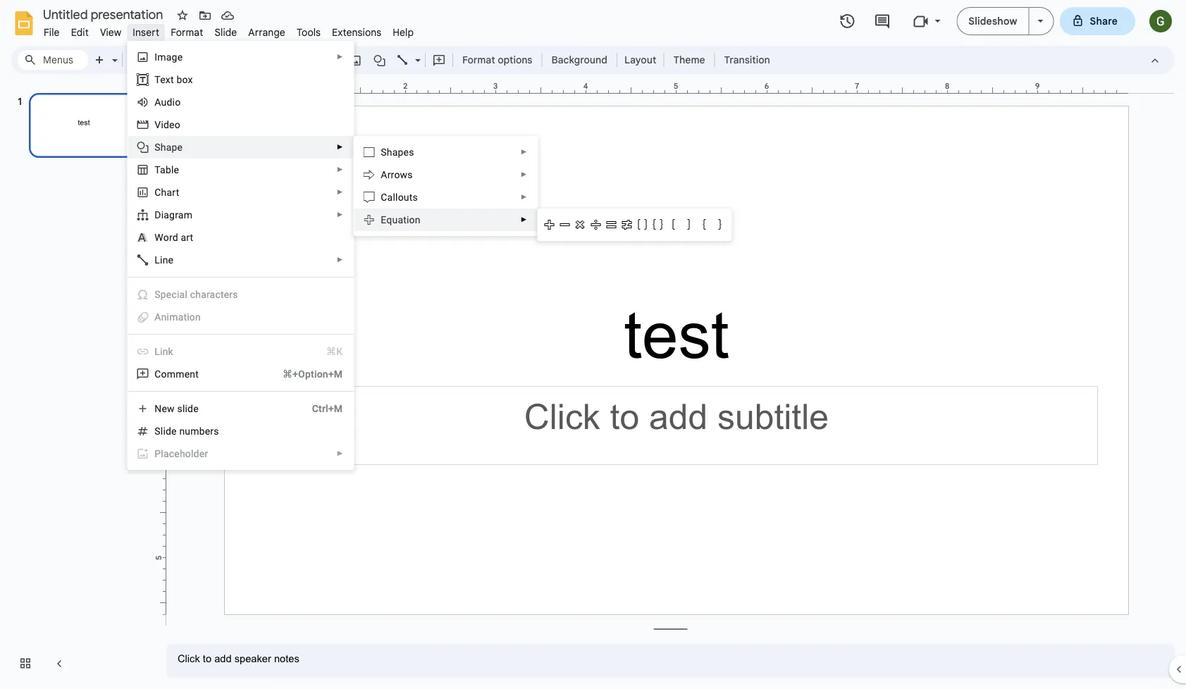 Task type: vqa. For each thing, say whether or not it's contained in the screenshot.
'Slid e numbers'
yes



Task type: describe. For each thing, give the bounding box(es) containing it.
allouts
[[387, 191, 418, 203]]

extensions menu item
[[326, 24, 387, 41]]

new slide with layout image
[[109, 51, 118, 56]]

iagram
[[161, 209, 193, 221]]

format options
[[462, 54, 533, 66]]

double brace image
[[650, 217, 666, 233]]

mage
[[157, 51, 183, 63]]

start slideshow (⌘+enter) image
[[1038, 20, 1044, 23]]

h
[[161, 186, 167, 198]]

placeholder p element
[[155, 448, 212, 460]]

tools
[[297, 26, 321, 38]]

p
[[155, 448, 161, 460]]

left bracket image
[[666, 217, 681, 233]]

n ew slide
[[155, 403, 199, 415]]

comment m element
[[155, 368, 203, 380]]

line q element
[[155, 254, 178, 266]]

slid
[[155, 425, 171, 437]]

laceholder
[[161, 448, 208, 460]]

⌘k
[[326, 346, 343, 357]]

theme
[[674, 54, 705, 66]]

e quation
[[381, 214, 421, 226]]

w ord art
[[155, 232, 193, 243]]

rrows
[[387, 169, 413, 180]]

layout button
[[620, 49, 661, 70]]

c allouts
[[381, 191, 418, 203]]

dio
[[167, 96, 181, 108]]

menu bar banner
[[0, 0, 1186, 689]]

double bracket image
[[635, 217, 650, 233]]

spe
[[155, 289, 172, 300]]

s for hapes
[[381, 146, 387, 158]]

equation e element
[[381, 214, 425, 226]]

main toolbar
[[87, 49, 777, 70]]

arrange menu item
[[243, 24, 291, 41]]

characters
[[190, 289, 238, 300]]

diagram d element
[[155, 209, 197, 221]]

► for mage
[[337, 53, 344, 61]]

ta
[[155, 164, 166, 176]]

view
[[100, 26, 121, 38]]

menu bar inside menu bar banner
[[38, 18, 420, 42]]

animation a element
[[155, 311, 205, 323]]

u
[[161, 96, 167, 108]]

layout
[[625, 54, 657, 66]]

c
[[172, 289, 177, 300]]

file menu item
[[38, 24, 65, 41]]

right bracket image
[[681, 217, 697, 233]]

slide
[[177, 403, 199, 415]]

Rename text field
[[38, 6, 171, 23]]

video v element
[[155, 119, 185, 130]]

link k element
[[155, 346, 178, 357]]

lin k
[[155, 346, 173, 357]]

share
[[1090, 15, 1118, 27]]

p laceholder
[[155, 448, 208, 460]]

d
[[155, 209, 161, 221]]

shape image
[[372, 50, 388, 70]]

w
[[155, 232, 163, 243]]

menu item containing lin
[[128, 341, 353, 363]]

art for w ord art
[[181, 232, 193, 243]]

select line image
[[412, 51, 421, 56]]

box
[[177, 74, 193, 85]]

menu containing s
[[353, 136, 538, 236]]

c h art
[[155, 186, 179, 198]]

ial
[[177, 289, 188, 300]]

file
[[44, 26, 60, 38]]

equal image
[[604, 217, 619, 233]]

co
[[155, 368, 167, 380]]

new slide n element
[[155, 403, 203, 415]]

help menu item
[[387, 24, 420, 41]]

a u dio
[[155, 96, 181, 108]]

insert menu item
[[127, 24, 165, 41]]

edit menu item
[[65, 24, 94, 41]]

► for hapes
[[521, 148, 528, 156]]

audio u element
[[155, 96, 185, 108]]

lin
[[155, 346, 168, 357]]

Star checkbox
[[173, 6, 192, 25]]

► for allouts
[[521, 193, 528, 201]]

image i element
[[155, 51, 187, 63]]

c for h
[[155, 186, 161, 198]]

extensions
[[332, 26, 382, 38]]

menu item containing spe
[[128, 283, 353, 306]]

arrange
[[248, 26, 285, 38]]

► for rrows
[[521, 171, 528, 179]]

Menus field
[[18, 50, 88, 70]]

minus image
[[557, 217, 573, 233]]

v ideo
[[155, 119, 180, 130]]

insert
[[133, 26, 159, 38]]



Task type: locate. For each thing, give the bounding box(es) containing it.
tools menu item
[[291, 24, 326, 41]]

menu item up nimation
[[128, 283, 353, 306]]

s for hape
[[155, 141, 161, 153]]

art up d iagram
[[167, 186, 179, 198]]

art for c h art
[[167, 186, 179, 198]]

numbers
[[179, 425, 219, 437]]

► for hape
[[337, 143, 344, 151]]

a inside menu item
[[155, 311, 161, 323]]

1 horizontal spatial format
[[462, 54, 495, 66]]

⌘+option+m
[[283, 368, 343, 380]]

0 horizontal spatial format
[[171, 26, 203, 38]]

format left the options
[[462, 54, 495, 66]]

a for u
[[155, 96, 161, 108]]

slide
[[215, 26, 237, 38]]

e
[[171, 425, 177, 437]]

ta b le
[[155, 164, 179, 176]]

shape s element
[[155, 141, 187, 153]]

plus image
[[542, 217, 557, 233]]

0 vertical spatial art
[[167, 186, 179, 198]]

1 vertical spatial format
[[462, 54, 495, 66]]

format down star checkbox
[[171, 26, 203, 38]]

s
[[155, 141, 161, 153], [381, 146, 387, 158]]

application
[[0, 0, 1186, 689]]

format for format options
[[462, 54, 495, 66]]

help
[[393, 26, 414, 38]]

background button
[[545, 49, 614, 70]]

shapes s element
[[381, 146, 418, 158]]

ew
[[162, 403, 175, 415]]

a for nimation
[[155, 311, 161, 323]]

theme button
[[667, 49, 712, 70]]

i
[[155, 51, 157, 63]]

► for iagram
[[337, 211, 344, 219]]

a nimation
[[155, 311, 201, 323]]

slide numbers e element
[[155, 425, 223, 437]]

transition
[[724, 54, 770, 66]]

a left dio
[[155, 96, 161, 108]]

background
[[552, 54, 608, 66]]

navigation
[[0, 80, 155, 689]]

arrows a element
[[381, 169, 417, 180]]

a rrows
[[381, 169, 413, 180]]

1 horizontal spatial art
[[181, 232, 193, 243]]

s down v
[[155, 141, 161, 153]]

►
[[337, 53, 344, 61], [337, 143, 344, 151], [521, 148, 528, 156], [337, 166, 344, 174], [521, 171, 528, 179], [337, 188, 344, 196], [521, 193, 528, 201], [337, 211, 344, 219], [521, 216, 528, 224], [337, 256, 344, 264], [337, 450, 344, 458]]

menu item down the characters
[[128, 306, 353, 329]]

table b element
[[155, 164, 183, 176]]

t
[[155, 74, 160, 85]]

chart h element
[[155, 186, 184, 198]]

format for format
[[171, 26, 203, 38]]

callouts c element
[[381, 191, 422, 203]]

ctrl+m
[[312, 403, 343, 415]]

navigation inside application
[[0, 80, 155, 689]]

multiply image
[[573, 217, 588, 233]]

menu item containing a
[[128, 306, 353, 329]]

a down the s hapes
[[381, 169, 387, 180]]

c for allouts
[[381, 191, 387, 203]]

0 horizontal spatial c
[[155, 186, 161, 198]]

slid e numbers
[[155, 425, 219, 437]]

options
[[498, 54, 533, 66]]

ext
[[160, 74, 174, 85]]

menu
[[127, 41, 354, 470], [353, 136, 538, 236]]

view menu item
[[94, 24, 127, 41]]

0 horizontal spatial s
[[155, 141, 161, 153]]

special characters c element
[[155, 289, 242, 300]]

e
[[381, 214, 387, 226]]

c up e
[[381, 191, 387, 203]]

row
[[542, 217, 728, 233]]

spe c ial characters
[[155, 289, 238, 300]]

menu item
[[128, 283, 353, 306], [128, 306, 353, 329], [128, 341, 353, 363], [128, 443, 353, 465]]

ment
[[176, 368, 199, 380]]

ord
[[163, 232, 178, 243]]

line
[[155, 254, 174, 266]]

format
[[171, 26, 203, 38], [462, 54, 495, 66]]

insert image image
[[348, 50, 364, 70]]

quation
[[387, 214, 421, 226]]

menu item up 'ment'
[[128, 341, 353, 363]]

m
[[167, 368, 176, 380]]

s hape
[[155, 141, 183, 153]]

art right ord at the top left of the page
[[181, 232, 193, 243]]

menu bar containing file
[[38, 18, 420, 42]]

1 menu item from the top
[[128, 283, 353, 306]]

i mage
[[155, 51, 183, 63]]

⌘+option+m element
[[266, 367, 343, 381]]

c
[[155, 186, 161, 198], [381, 191, 387, 203]]

⌘k element
[[310, 345, 343, 359]]

► inside menu item
[[337, 450, 344, 458]]

menu bar
[[38, 18, 420, 42]]

a down spe
[[155, 311, 161, 323]]

transition button
[[718, 49, 777, 70]]

text box t element
[[155, 74, 197, 85]]

1 horizontal spatial s
[[381, 146, 387, 158]]

hapes
[[387, 146, 414, 158]]

0 vertical spatial format
[[171, 26, 203, 38]]

ctrl+m element
[[295, 402, 343, 416]]

application containing slideshow
[[0, 0, 1186, 689]]

left brace image
[[697, 217, 712, 233]]

menu containing i
[[127, 41, 354, 470]]

4 menu item from the top
[[128, 443, 353, 465]]

format menu item
[[165, 24, 209, 41]]

3 menu item from the top
[[128, 341, 353, 363]]

2 menu item from the top
[[128, 306, 353, 329]]

c up d
[[155, 186, 161, 198]]

art
[[167, 186, 179, 198], [181, 232, 193, 243]]

► for quation
[[521, 216, 528, 224]]

n
[[155, 403, 162, 415]]

slide menu item
[[209, 24, 243, 41]]

s hapes
[[381, 146, 414, 158]]

2 vertical spatial a
[[155, 311, 161, 323]]

share button
[[1060, 7, 1136, 35]]

hape
[[161, 141, 183, 153]]

a
[[155, 96, 161, 108], [381, 169, 387, 180], [155, 311, 161, 323]]

divide image
[[588, 217, 604, 233]]

format inside menu item
[[171, 26, 203, 38]]

nimation
[[161, 311, 201, 323]]

le
[[171, 164, 179, 176]]

menu item containing p
[[128, 443, 353, 465]]

v
[[155, 119, 161, 130]]

menu item down numbers
[[128, 443, 353, 465]]

1 horizontal spatial c
[[381, 191, 387, 203]]

right brace image
[[712, 217, 728, 233]]

slideshow
[[969, 15, 1018, 27]]

1 vertical spatial a
[[381, 169, 387, 180]]

s up a rrows
[[381, 146, 387, 158]]

b
[[166, 164, 171, 176]]

edit
[[71, 26, 89, 38]]

ideo
[[161, 119, 180, 130]]

co m ment
[[155, 368, 199, 380]]

slideshow button
[[957, 7, 1030, 35]]

format inside button
[[462, 54, 495, 66]]

t ext box
[[155, 74, 193, 85]]

not equal image
[[619, 217, 635, 233]]

format options button
[[456, 49, 539, 70]]

► for laceholder
[[337, 450, 344, 458]]

word art w element
[[155, 232, 198, 243]]

0 horizontal spatial art
[[167, 186, 179, 198]]

1 vertical spatial art
[[181, 232, 193, 243]]

d iagram
[[155, 209, 193, 221]]

k
[[168, 346, 173, 357]]

0 vertical spatial a
[[155, 96, 161, 108]]

a for rrows
[[381, 169, 387, 180]]



